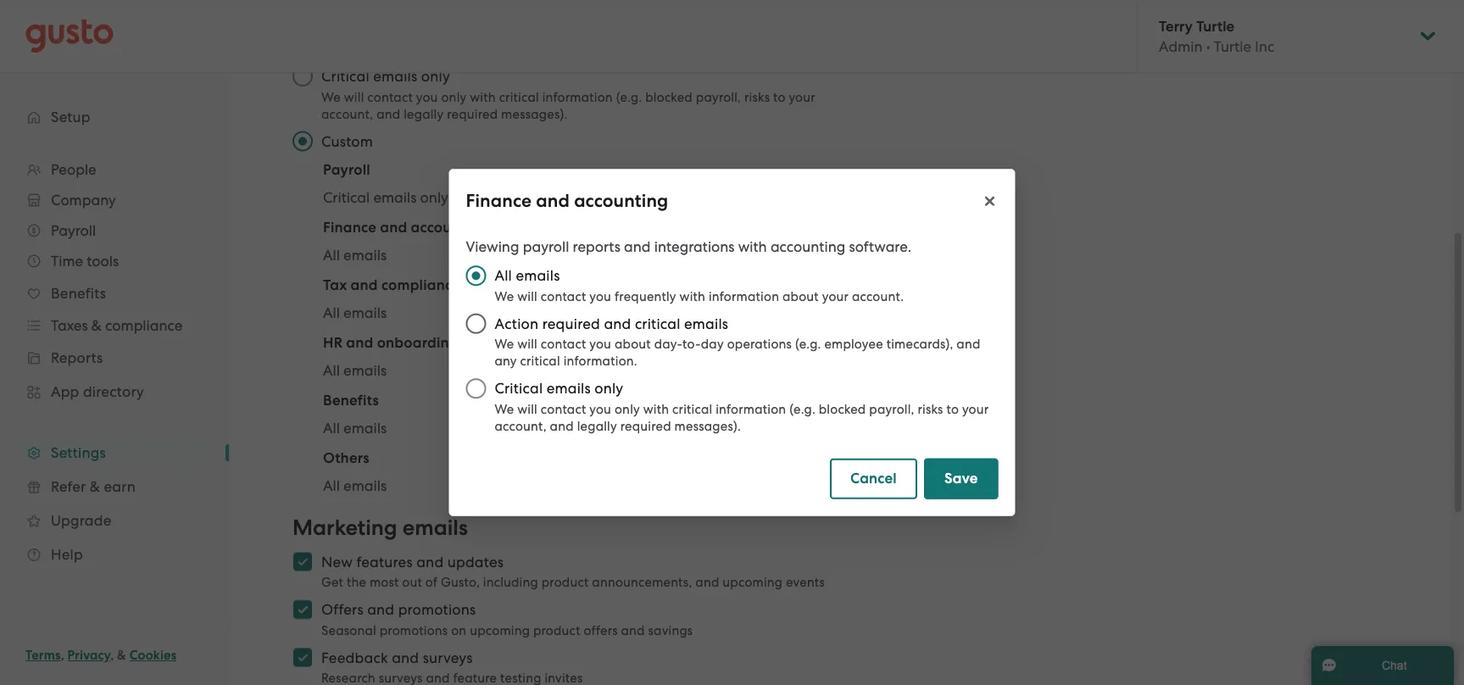 Task type: vqa. For each thing, say whether or not it's contained in the screenshot.
employees within Used To Offer Employees Time Off To Travel Or Recharge. It'S Common For Employers To Offer Vacation Time Off, Though It'S Not Required By Law. The Amount Varies By Industry And Region.
no



Task type: describe. For each thing, give the bounding box(es) containing it.
1 vertical spatial critical emails only
[[323, 189, 449, 206]]

action
[[495, 315, 539, 332]]

on
[[451, 623, 467, 638]]

edit button for tax and compliance
[[781, 303, 829, 323]]

0 vertical spatial information
[[543, 90, 613, 105]]

0 vertical spatial required
[[447, 107, 498, 122]]

seasonal promotions on upcoming product offers and savings
[[321, 623, 693, 638]]

day
[[701, 337, 724, 352]]

operations
[[727, 337, 792, 352]]

the
[[347, 576, 367, 590]]

updates
[[448, 554, 504, 571]]

(e.g. inside we will contact you about day-to-day operations (e.g. employee timecards), and any critical information.
[[796, 337, 822, 352]]

privacy
[[67, 648, 110, 663]]

action required and critical emails
[[495, 315, 729, 332]]

software.
[[849, 239, 912, 256]]

contact down information. on the bottom left of page
[[541, 402, 587, 417]]

to inside finance and accounting dialog
[[947, 402, 959, 417]]

marketing emails
[[293, 515, 468, 541]]

0 vertical spatial critical emails only radio
[[284, 58, 321, 95]]

1 vertical spatial information
[[709, 289, 780, 304]]

1 edit from the top
[[802, 246, 829, 264]]

1 horizontal spatial about
[[783, 289, 819, 304]]

hr
[[323, 335, 343, 352]]

timecards),
[[887, 337, 954, 352]]

compliance
[[382, 277, 461, 294]]

edit button for others
[[781, 476, 829, 496]]

New features and updates checkbox
[[284, 544, 321, 581]]

all for others
[[323, 478, 340, 495]]

all emails for tax and compliance
[[323, 305, 387, 321]]

1 vertical spatial product
[[533, 623, 581, 638]]

1 vertical spatial finance and accounting
[[323, 219, 488, 237]]

finance inside dialog
[[466, 191, 532, 212]]

tax and compliance
[[323, 277, 461, 294]]

all for tax and compliance
[[323, 305, 340, 321]]

4 edit from the top
[[802, 477, 829, 495]]

risks inside finance and accounting dialog
[[918, 402, 944, 417]]

you for action required and critical emails radio
[[590, 337, 612, 352]]

chat
[[1383, 659, 1408, 672]]

information.
[[564, 354, 638, 369]]

2 vertical spatial accounting
[[771, 239, 846, 256]]

onboarding
[[377, 335, 459, 352]]

critical for critical emails only option within finance and accounting dialog
[[495, 380, 543, 397]]

all emails inside finance and accounting dialog
[[495, 267, 560, 284]]

custom
[[321, 133, 373, 150]]

contact inside we will contact you about day-to-day operations (e.g. employee timecards), and any critical information.
[[541, 337, 587, 352]]

new features and updates
[[321, 554, 504, 571]]

viewing
[[466, 239, 519, 256]]

benefits
[[323, 392, 379, 410]]

critical emails only inside finance and accounting dialog
[[495, 380, 624, 397]]

gusto,
[[441, 576, 480, 590]]

employee
[[825, 337, 884, 352]]

all emails for benefits
[[323, 420, 387, 437]]

announcements,
[[592, 576, 693, 590]]

will inside we will contact you about day-to-day operations (e.g. employee timecards), and any critical information.
[[518, 337, 538, 352]]

blocked inside finance and accounting dialog
[[819, 402, 866, 417]]

offers
[[584, 623, 618, 638]]

we inside we will contact you about day-to-day operations (e.g. employee timecards), and any critical information.
[[495, 337, 514, 352]]

save
[[945, 470, 978, 488]]

critical inside we will contact you about day-to-day operations (e.g. employee timecards), and any critical information.
[[520, 354, 560, 369]]

out
[[402, 576, 422, 590]]

features
[[357, 554, 413, 571]]

all emails for others
[[323, 478, 387, 495]]

we up custom
[[321, 90, 341, 105]]

all inside finance and accounting dialog
[[495, 267, 512, 284]]

including
[[483, 576, 539, 590]]

1 horizontal spatial required
[[543, 315, 601, 332]]

most
[[370, 576, 399, 590]]

cookies button
[[130, 646, 177, 666]]

feedback and surveys
[[321, 650, 473, 667]]

0 horizontal spatial legally
[[404, 107, 444, 122]]

terms
[[25, 648, 61, 663]]

Custom radio
[[284, 123, 321, 160]]

viewing payroll reports and integrations with accounting software.
[[466, 239, 912, 256]]

1 horizontal spatial upcoming
[[723, 576, 783, 590]]

legally inside finance and accounting dialog
[[577, 419, 617, 434]]

your for top critical emails only option
[[789, 90, 816, 105]]

feedback
[[321, 650, 388, 667]]

critical emails only radio inside finance and accounting dialog
[[458, 370, 495, 407]]

new
[[321, 554, 353, 571]]

and inside we will contact you about day-to-day operations (e.g. employee timecards), and any critical information.
[[957, 337, 981, 352]]

we will contact you about day-to-day operations (e.g. employee timecards), and any critical information.
[[495, 337, 981, 369]]

account menu element
[[1137, 0, 1439, 72]]



Task type: locate. For each thing, give the bounding box(es) containing it.
offers and promotions
[[321, 602, 476, 619]]

blocked
[[646, 90, 693, 105], [819, 402, 866, 417]]

all up tax on the top left
[[323, 247, 340, 264]]

0 horizontal spatial payroll,
[[696, 90, 741, 105]]

2 vertical spatial (e.g.
[[790, 402, 816, 417]]

2 vertical spatial information
[[716, 402, 787, 417]]

1 horizontal spatial accounting
[[574, 191, 669, 212]]

edit button for finance and accounting
[[781, 245, 829, 265]]

0 horizontal spatial messages).
[[501, 107, 568, 122]]

your
[[789, 90, 816, 105], [823, 289, 849, 304], [963, 402, 989, 417]]

0 vertical spatial legally
[[404, 107, 444, 122]]

you for top critical emails only option
[[416, 90, 438, 105]]

frequently
[[615, 289, 677, 304]]

0 vertical spatial accounting
[[574, 191, 669, 212]]

tax
[[323, 277, 347, 294]]

1 horizontal spatial blocked
[[819, 402, 866, 417]]

1 vertical spatial (e.g.
[[796, 337, 822, 352]]

1 vertical spatial your
[[823, 289, 849, 304]]

payroll
[[523, 239, 569, 256]]

promotions
[[398, 602, 476, 619], [380, 623, 448, 638]]

finance down payroll at the top left
[[323, 219, 377, 237]]

account, down any
[[495, 419, 547, 434]]

all
[[323, 247, 340, 264], [495, 267, 512, 284], [323, 305, 340, 321], [323, 362, 340, 379], [323, 420, 340, 437], [323, 478, 340, 495]]

required
[[447, 107, 498, 122], [543, 315, 601, 332], [621, 419, 672, 434]]

1 horizontal spatial messages).
[[675, 419, 741, 434]]

finance
[[466, 191, 532, 212], [323, 219, 377, 237]]

2 horizontal spatial accounting
[[771, 239, 846, 256]]

all emails
[[323, 247, 387, 264], [495, 267, 560, 284], [323, 305, 387, 321], [323, 362, 387, 379], [323, 420, 387, 437], [323, 478, 387, 495]]

1 vertical spatial critical
[[323, 189, 370, 206]]

0 vertical spatial finance and accounting
[[466, 191, 669, 212]]

edit button
[[781, 245, 829, 265], [781, 303, 829, 323], [781, 418, 829, 439], [781, 476, 829, 496]]

0 horizontal spatial ,
[[61, 648, 64, 663]]

0 vertical spatial risks
[[745, 90, 770, 105]]

events
[[786, 576, 825, 590]]

1 horizontal spatial account,
[[495, 419, 547, 434]]

product left the offers
[[533, 623, 581, 638]]

about inside we will contact you about day-to-day operations (e.g. employee timecards), and any critical information.
[[615, 337, 651, 352]]

0 vertical spatial finance
[[466, 191, 532, 212]]

all emails down tax on the top left
[[323, 305, 387, 321]]

account.
[[852, 289, 904, 304]]

critical emails only
[[321, 68, 450, 85], [323, 189, 449, 206], [495, 380, 624, 397]]

integrations
[[655, 239, 735, 256]]

payroll,
[[696, 90, 741, 105], [870, 402, 915, 417]]

0 horizontal spatial to
[[774, 90, 786, 105]]

home image
[[25, 19, 114, 53]]

we
[[321, 90, 341, 105], [495, 289, 514, 304], [495, 337, 514, 352], [495, 402, 514, 417]]

1 horizontal spatial to
[[947, 402, 959, 417]]

3 edit button from the top
[[781, 418, 829, 439]]

Critical emails only radio
[[284, 58, 321, 95], [458, 370, 495, 407]]

marketing
[[293, 515, 398, 541]]

critical down any
[[495, 380, 543, 397]]

0 vertical spatial blocked
[[646, 90, 693, 105]]

0 vertical spatial critical emails only
[[321, 68, 450, 85]]

2 vertical spatial critical
[[495, 380, 543, 397]]

1 vertical spatial to
[[947, 402, 959, 417]]

terms link
[[25, 648, 61, 663]]

all emails down benefits in the left of the page
[[323, 420, 387, 437]]

critical emails only radio down any
[[458, 370, 495, 407]]

contact up custom
[[368, 90, 413, 105]]

legally
[[404, 107, 444, 122], [577, 419, 617, 434]]

you for critical emails only option within finance and accounting dialog
[[590, 402, 612, 417]]

critical for top critical emails only option
[[321, 68, 370, 85]]

0 horizontal spatial finance
[[323, 219, 377, 237]]

only
[[421, 68, 450, 85], [441, 90, 467, 105], [420, 189, 449, 206], [595, 380, 624, 397], [615, 402, 640, 417]]

finance and accounting
[[466, 191, 669, 212], [323, 219, 488, 237]]

of
[[426, 576, 438, 590]]

2 vertical spatial required
[[621, 419, 672, 434]]

messages). for top critical emails only option
[[501, 107, 568, 122]]

2 edit button from the top
[[781, 303, 829, 323]]

critical inside finance and accounting dialog
[[495, 380, 543, 397]]

upcoming right on at bottom
[[470, 623, 530, 638]]

2 horizontal spatial required
[[621, 419, 672, 434]]

2 edit from the top
[[802, 304, 829, 321]]

all for finance and accounting
[[323, 247, 340, 264]]

all for benefits
[[323, 420, 340, 437]]

promotions down of
[[398, 602, 476, 619]]

all emails up tax on the top left
[[323, 247, 387, 264]]

0 vertical spatial messages).
[[501, 107, 568, 122]]

product right including
[[542, 576, 589, 590]]

edit button for benefits
[[781, 418, 829, 439]]

all down tax on the top left
[[323, 305, 340, 321]]

0 horizontal spatial about
[[615, 337, 651, 352]]

2 vertical spatial critical emails only
[[495, 380, 624, 397]]

0 horizontal spatial accounting
[[411, 219, 488, 237]]

0 horizontal spatial account,
[[321, 107, 373, 122]]

all emails for finance and accounting
[[323, 247, 387, 264]]

will
[[344, 90, 364, 105], [518, 289, 538, 304], [518, 337, 538, 352], [518, 402, 538, 417]]

1 vertical spatial risks
[[918, 402, 944, 417]]

seasonal
[[321, 623, 377, 638]]

2 horizontal spatial your
[[963, 402, 989, 417]]

1 vertical spatial finance
[[323, 219, 377, 237]]

0 horizontal spatial risks
[[745, 90, 770, 105]]

finance and accounting up tax and compliance
[[323, 219, 488, 237]]

Feedback and surveys checkbox
[[284, 640, 321, 677]]

1 edit button from the top
[[781, 245, 829, 265]]

critical emails only radio up custom option
[[284, 58, 321, 95]]

and
[[377, 107, 401, 122], [536, 191, 570, 212], [380, 219, 407, 237], [624, 239, 651, 256], [351, 277, 378, 294], [604, 315, 632, 332], [346, 335, 374, 352], [957, 337, 981, 352], [550, 419, 574, 434], [417, 554, 444, 571], [696, 576, 720, 590], [367, 602, 395, 619], [621, 623, 645, 638], [392, 650, 419, 667]]

any
[[495, 354, 517, 369]]

contact
[[368, 90, 413, 105], [541, 289, 587, 304], [541, 337, 587, 352], [541, 402, 587, 417]]

0 vertical spatial your
[[789, 90, 816, 105]]

0 horizontal spatial required
[[447, 107, 498, 122]]

0 horizontal spatial upcoming
[[470, 623, 530, 638]]

0 vertical spatial about
[[783, 289, 819, 304]]

accounting up "viewing"
[[411, 219, 488, 237]]

critical emails only down information. on the bottom left of page
[[495, 380, 624, 397]]

0 horizontal spatial critical emails only radio
[[284, 58, 321, 95]]

privacy link
[[67, 648, 110, 663]]

0 horizontal spatial your
[[789, 90, 816, 105]]

0 vertical spatial to
[[774, 90, 786, 105]]

0 vertical spatial product
[[542, 576, 589, 590]]

we up any
[[495, 337, 514, 352]]

hr and onboarding
[[323, 335, 459, 352]]

messages). inside finance and accounting dialog
[[675, 419, 741, 434]]

we down any
[[495, 402, 514, 417]]

critical
[[499, 90, 539, 105], [635, 315, 681, 332], [520, 354, 560, 369], [673, 402, 713, 417]]

product
[[542, 576, 589, 590], [533, 623, 581, 638]]

&
[[117, 648, 126, 663]]

to
[[774, 90, 786, 105], [947, 402, 959, 417]]

1 vertical spatial payroll,
[[870, 402, 915, 417]]

0 vertical spatial promotions
[[398, 602, 476, 619]]

3 edit from the top
[[802, 419, 829, 437]]

1 vertical spatial accounting
[[411, 219, 488, 237]]

upcoming
[[723, 576, 783, 590], [470, 623, 530, 638]]

0 vertical spatial account,
[[321, 107, 373, 122]]

promotions down offers and promotions
[[380, 623, 448, 638]]

contact up information. on the bottom left of page
[[541, 337, 587, 352]]

about up operations
[[783, 289, 819, 304]]

1 horizontal spatial finance
[[466, 191, 532, 212]]

get the most out of gusto, including product announcements, and upcoming events
[[321, 576, 825, 590]]

account, inside finance and accounting dialog
[[495, 419, 547, 434]]

1 vertical spatial blocked
[[819, 402, 866, 417]]

1 vertical spatial promotions
[[380, 623, 448, 638]]

all emails down others
[[323, 478, 387, 495]]

0 vertical spatial we will contact you only with critical information (e.g. blocked payroll, risks to your account, and legally required messages).
[[321, 90, 816, 122]]

1 horizontal spatial legally
[[577, 419, 617, 434]]

cancel button
[[830, 459, 918, 499]]

(e.g.
[[616, 90, 642, 105], [796, 337, 822, 352], [790, 402, 816, 417]]

others
[[323, 450, 370, 467]]

critical down payroll at the top left
[[323, 189, 370, 206]]

contact down payroll
[[541, 289, 587, 304]]

your for critical emails only option within finance and accounting dialog
[[963, 402, 989, 417]]

savings
[[649, 623, 693, 638]]

all down "viewing"
[[495, 267, 512, 284]]

critical
[[321, 68, 370, 85], [323, 189, 370, 206], [495, 380, 543, 397]]

0 vertical spatial payroll,
[[696, 90, 741, 105]]

4 edit button from the top
[[781, 476, 829, 496]]

all down hr
[[323, 362, 340, 379]]

cookies
[[130, 648, 177, 663]]

day-
[[655, 337, 683, 352]]

1 vertical spatial critical emails only radio
[[458, 370, 495, 407]]

cancel
[[851, 470, 897, 488]]

emails
[[373, 68, 418, 85], [374, 189, 417, 206], [344, 247, 387, 264], [516, 267, 560, 284], [344, 305, 387, 321], [685, 315, 729, 332], [344, 362, 387, 379], [547, 380, 591, 397], [344, 420, 387, 437], [344, 478, 387, 495], [403, 515, 468, 541]]

0 horizontal spatial blocked
[[646, 90, 693, 105]]

account,
[[321, 107, 373, 122], [495, 419, 547, 434]]

2 , from the left
[[110, 648, 114, 663]]

,
[[61, 648, 64, 663], [110, 648, 114, 663]]

, left &
[[110, 648, 114, 663]]

critical emails only up custom
[[321, 68, 450, 85]]

all down others
[[323, 478, 340, 495]]

1 vertical spatial upcoming
[[470, 623, 530, 638]]

all down benefits in the left of the page
[[323, 420, 340, 437]]

we up the action at the left top
[[495, 289, 514, 304]]

you for all emails option
[[590, 289, 612, 304]]

1 horizontal spatial ,
[[110, 648, 114, 663]]

1 , from the left
[[61, 648, 64, 663]]

get
[[321, 576, 344, 590]]

1 vertical spatial about
[[615, 337, 651, 352]]

accounting left software.
[[771, 239, 846, 256]]

information
[[543, 90, 613, 105], [709, 289, 780, 304], [716, 402, 787, 417]]

payroll
[[323, 162, 371, 179]]

1 horizontal spatial risks
[[918, 402, 944, 417]]

about
[[783, 289, 819, 304], [615, 337, 651, 352]]

surveys
[[423, 650, 473, 667]]

account, up custom
[[321, 107, 373, 122]]

all emails down payroll
[[495, 267, 560, 284]]

finance and accounting dialog
[[449, 169, 1016, 516]]

1 vertical spatial messages).
[[675, 419, 741, 434]]

upcoming left events
[[723, 576, 783, 590]]

finance up "viewing"
[[466, 191, 532, 212]]

Offers and promotions checkbox
[[284, 592, 321, 629]]

all emails up benefits in the left of the page
[[323, 362, 387, 379]]

we will contact you only with critical information (e.g. blocked payroll, risks to your account, and legally required messages).
[[321, 90, 816, 122], [495, 402, 989, 434]]

risks
[[745, 90, 770, 105], [918, 402, 944, 417]]

about down action required and critical emails
[[615, 337, 651, 352]]

1 horizontal spatial your
[[823, 289, 849, 304]]

reports
[[573, 239, 621, 256]]

accounting
[[574, 191, 669, 212], [411, 219, 488, 237], [771, 239, 846, 256]]

you
[[416, 90, 438, 105], [590, 289, 612, 304], [590, 337, 612, 352], [590, 402, 612, 417]]

critical emails only down payroll at the top left
[[323, 189, 449, 206]]

payroll, inside finance and accounting dialog
[[870, 402, 915, 417]]

Action required and critical emails radio
[[458, 305, 495, 342]]

to-
[[683, 337, 701, 352]]

, left privacy link
[[61, 648, 64, 663]]

0 vertical spatial (e.g.
[[616, 90, 642, 105]]

terms , privacy , & cookies
[[25, 648, 177, 663]]

0 vertical spatial critical
[[321, 68, 370, 85]]

finance and accounting up payroll
[[466, 191, 669, 212]]

0 vertical spatial upcoming
[[723, 576, 783, 590]]

1 horizontal spatial payroll,
[[870, 402, 915, 417]]

we will contact you only with critical information (e.g. blocked payroll, risks to your account, and legally required messages). inside finance and accounting dialog
[[495, 402, 989, 434]]

messages). for critical emails only option within finance and accounting dialog
[[675, 419, 741, 434]]

1 vertical spatial legally
[[577, 419, 617, 434]]

with
[[470, 90, 496, 105], [739, 239, 767, 256], [680, 289, 706, 304], [644, 402, 669, 417]]

you inside we will contact you about day-to-day operations (e.g. employee timecards), and any critical information.
[[590, 337, 612, 352]]

1 horizontal spatial critical emails only radio
[[458, 370, 495, 407]]

offers
[[321, 602, 364, 619]]

1 vertical spatial account,
[[495, 419, 547, 434]]

1 vertical spatial required
[[543, 315, 601, 332]]

2 vertical spatial your
[[963, 402, 989, 417]]

edit
[[802, 246, 829, 264], [802, 304, 829, 321], [802, 419, 829, 437], [802, 477, 829, 495]]

All emails radio
[[458, 257, 495, 295]]

critical up custom
[[321, 68, 370, 85]]

1 vertical spatial we will contact you only with critical information (e.g. blocked payroll, risks to your account, and legally required messages).
[[495, 402, 989, 434]]

save button
[[925, 459, 999, 499]]

accounting up reports
[[574, 191, 669, 212]]

messages).
[[501, 107, 568, 122], [675, 419, 741, 434]]

we will contact you frequently with information about your account.
[[495, 289, 904, 304]]

chat button
[[1312, 646, 1455, 685]]

finance and accounting inside dialog
[[466, 191, 669, 212]]



